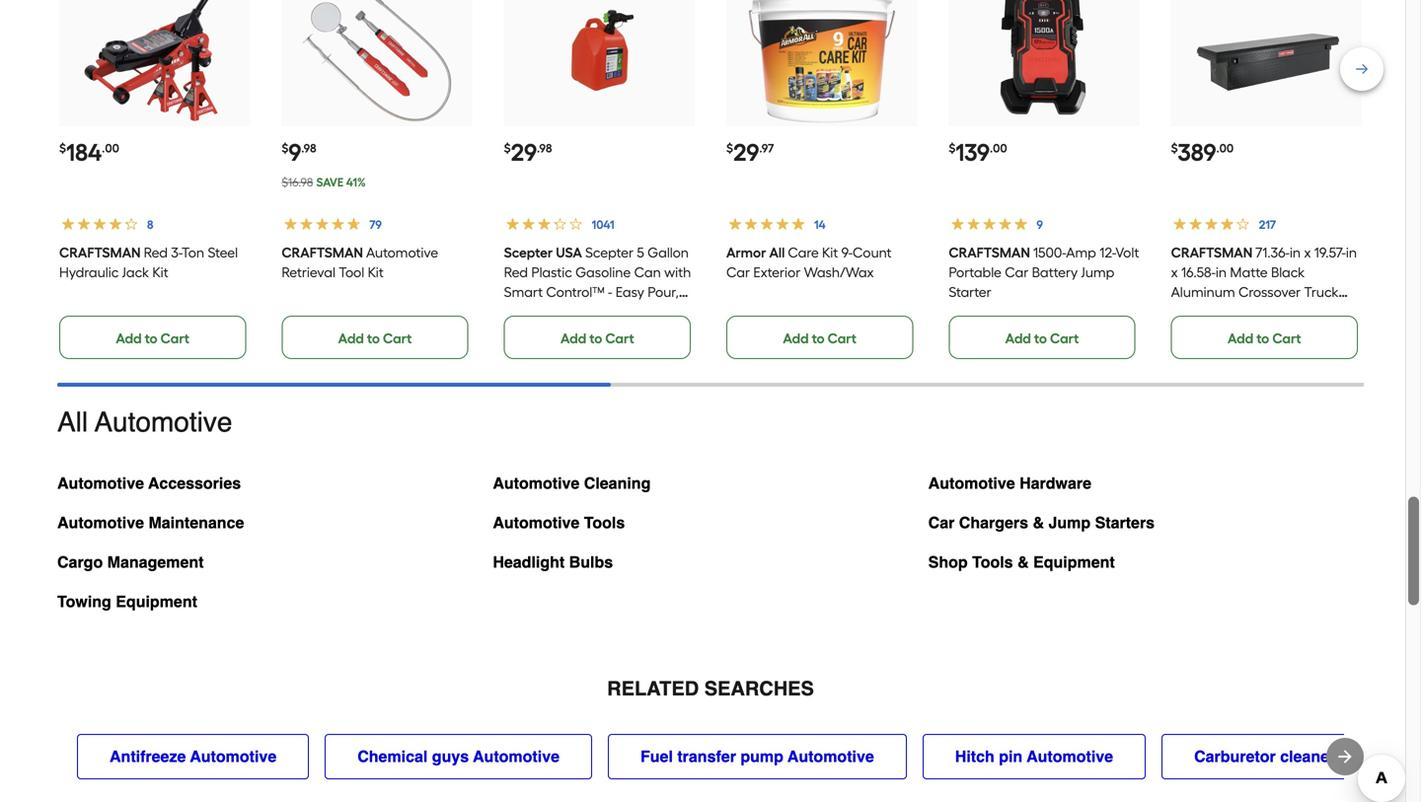 Task type: locate. For each thing, give the bounding box(es) containing it.
0 horizontal spatial all
[[57, 407, 88, 438]]

in right "71.36-"
[[1347, 244, 1358, 261]]

truck
[[1305, 284, 1339, 301]]

0 horizontal spatial scepter
[[504, 244, 553, 261]]

3 add to cart link from the left
[[504, 316, 691, 359]]

all up exterior
[[770, 244, 785, 261]]

1 add to cart link from the left
[[59, 316, 246, 359]]

1 add from the left
[[116, 330, 142, 347]]

1 horizontal spatial tool
[[1172, 304, 1197, 320]]

41%
[[346, 175, 366, 190]]

1 vertical spatial tools
[[973, 553, 1014, 572]]

shop tools & equipment link
[[929, 549, 1115, 589]]

add to cart down automotive retrieval tool kit
[[338, 330, 412, 347]]

add to cart for $ 184 .00
[[116, 330, 190, 347]]

craftsman inside 9 list item
[[282, 244, 363, 261]]

6 $ from the left
[[1172, 141, 1178, 155]]

red inside scepter 5 gallon red plastic gasoline can with smart control™ - easy pour, fast flow, epa compliant
[[504, 264, 528, 281]]

.00 inside "$ 139 .00"
[[990, 141, 1008, 155]]

transfer
[[678, 748, 736, 766]]

1500-amp 12-volt portable car battery jump starter
[[949, 244, 1140, 301]]

0 horizontal spatial tools
[[584, 514, 625, 532]]

antifreeze
[[110, 748, 186, 766]]

x
[[1305, 244, 1312, 261], [1172, 264, 1178, 281]]

3 to from the left
[[590, 330, 603, 347]]

hardware
[[1020, 474, 1092, 493]]

6 add to cart link from the left
[[1172, 316, 1358, 359]]

shop tools & equipment
[[929, 553, 1115, 572]]

tools inside shop tools & equipment link
[[973, 553, 1014, 572]]

3 craftsman from the left
[[949, 244, 1031, 261]]

scepter usa scepter 5 gallon red plastic gasoline can with smart control™ - easy pour, fast flow, epa compliant image
[[523, 0, 676, 124]]

tool inside automotive retrieval tool kit
[[339, 264, 365, 281]]

2 scepter from the left
[[585, 244, 634, 261]]

carburetor cleaner automotive
[[1195, 748, 1422, 766]]

1 cart from the left
[[161, 330, 190, 347]]

$ inside $ 184 .00
[[59, 141, 66, 155]]

cart down wash/wax
[[828, 330, 857, 347]]

0 horizontal spatial 29
[[511, 138, 537, 167]]

2 $ from the left
[[282, 141, 289, 155]]

$16.98 save 41%
[[282, 175, 366, 190]]

6 cart from the left
[[1273, 330, 1302, 347]]

3 add from the left
[[561, 330, 587, 347]]

add down jack
[[116, 330, 142, 347]]

add to cart link for $ 139 .00
[[949, 316, 1136, 359]]

4 cart from the left
[[828, 330, 857, 347]]

.98 for 9
[[301, 141, 317, 155]]

fuel
[[641, 748, 673, 766]]

5 add to cart from the left
[[1006, 330, 1079, 347]]

1500-
[[1034, 244, 1067, 261]]

16.58-
[[1182, 264, 1216, 281]]

6 add from the left
[[1228, 330, 1254, 347]]

add to cart link down -
[[504, 316, 691, 359]]

2 horizontal spatial car
[[1005, 264, 1029, 281]]

chargers
[[959, 514, 1029, 532]]

tools down chargers
[[973, 553, 1014, 572]]

to down automotive retrieval tool kit
[[367, 330, 380, 347]]

$ 184 .00
[[59, 138, 119, 167]]

2 add to cart link from the left
[[282, 316, 469, 359]]

2 .00 from the left
[[990, 141, 1008, 155]]

add to cart link down automotive retrieval tool kit
[[282, 316, 469, 359]]

4 add to cart link from the left
[[727, 316, 914, 359]]

4 add from the left
[[783, 330, 809, 347]]

2 horizontal spatial .00
[[1217, 141, 1234, 155]]

care kit 9-count car exterior wash/wax
[[727, 244, 892, 281]]

2 .98 from the left
[[537, 141, 552, 155]]

add to cart link inside the 139 list item
[[949, 316, 1136, 359]]

jump down the 12-
[[1082, 264, 1115, 281]]

.00 down craftsman 71.36-in x 19.57-in x 16.58-in matte black aluminum crossover truck tool box image
[[1217, 141, 1234, 155]]

1 horizontal spatial &
[[1033, 514, 1045, 532]]

to inside 184 list item
[[145, 330, 158, 347]]

save
[[316, 175, 344, 190]]

to for $ 139 .00
[[1035, 330, 1047, 347]]

red inside red 3-ton steel hydraulic jack kit
[[144, 244, 168, 261]]

2 horizontal spatial in
[[1347, 244, 1358, 261]]

0 vertical spatial tools
[[584, 514, 625, 532]]

automotive retrieval tool kit
[[282, 244, 438, 281]]

add down 1500-amp 12-volt portable car battery jump starter
[[1006, 330, 1032, 347]]

chemical
[[358, 748, 428, 766]]

1 horizontal spatial 29
[[734, 138, 760, 167]]

add to cart link for $ 29 .98
[[504, 316, 691, 359]]

automotive tools link
[[493, 510, 625, 549]]

$ inside $ 29 .97
[[727, 141, 734, 155]]

add to cart inside the 139 list item
[[1006, 330, 1079, 347]]

to
[[145, 330, 158, 347], [367, 330, 380, 347], [590, 330, 603, 347], [812, 330, 825, 347], [1035, 330, 1047, 347], [1257, 330, 1270, 347]]

equipment down management
[[116, 593, 197, 611]]

in up aluminum
[[1216, 264, 1227, 281]]

cart inside the 139 list item
[[1050, 330, 1079, 347]]

cart down battery
[[1050, 330, 1079, 347]]

1 horizontal spatial scepter
[[585, 244, 634, 261]]

1 vertical spatial &
[[1018, 553, 1029, 572]]

red
[[144, 244, 168, 261], [504, 264, 528, 281]]

1 vertical spatial jump
[[1049, 514, 1091, 532]]

1 to from the left
[[145, 330, 158, 347]]

1 $ from the left
[[59, 141, 66, 155]]

.00 inside $ 389 .00
[[1217, 141, 1234, 155]]

red up smart
[[504, 264, 528, 281]]

chemical guys automotive
[[358, 748, 560, 766]]

0 horizontal spatial red
[[144, 244, 168, 261]]

0 horizontal spatial tool
[[339, 264, 365, 281]]

0 horizontal spatial kit
[[152, 264, 168, 281]]

add for $ 389 .00
[[1228, 330, 1254, 347]]

to down crossover
[[1257, 330, 1270, 347]]

71.36-in x 19.57-in x 16.58-in matte black aluminum crossover truck tool box
[[1172, 244, 1358, 320]]

2 29 list item from the left
[[727, 0, 918, 359]]

to down wash/wax
[[812, 330, 825, 347]]

scepter inside scepter 5 gallon red plastic gasoline can with smart control™ - easy pour, fast flow, epa compliant
[[585, 244, 634, 261]]

1 horizontal spatial in
[[1290, 244, 1301, 261]]

add to cart link for $ 184 .00
[[59, 316, 246, 359]]

add to cart link down wash/wax
[[727, 316, 914, 359]]

.00 down craftsman red 3-ton steel hydraulic jack kit image
[[102, 141, 119, 155]]

2 horizontal spatial kit
[[822, 244, 838, 261]]

2 to from the left
[[367, 330, 380, 347]]

add to cart inside 184 list item
[[116, 330, 190, 347]]

craftsman up 16.58-
[[1172, 244, 1253, 261]]

to down epa
[[590, 330, 603, 347]]

craftsman
[[59, 244, 141, 261], [282, 244, 363, 261], [949, 244, 1031, 261], [1172, 244, 1253, 261]]

x left 16.58-
[[1172, 264, 1178, 281]]

0 vertical spatial red
[[144, 244, 168, 261]]

0 vertical spatial equipment
[[1034, 553, 1115, 572]]

0 vertical spatial jump
[[1082, 264, 1115, 281]]

0 horizontal spatial .00
[[102, 141, 119, 155]]

0 horizontal spatial &
[[1018, 553, 1029, 572]]

cart inside the 389 list item
[[1273, 330, 1302, 347]]

$ inside "$ 139 .00"
[[949, 141, 956, 155]]

automotive inside automotive retrieval tool kit
[[366, 244, 438, 261]]

fuel transfer pump automotive
[[641, 748, 875, 766]]

automotive cleaning
[[493, 474, 651, 493]]

car up shop at the right
[[929, 514, 955, 532]]

add to cart link inside 184 list item
[[59, 316, 246, 359]]

add to cart inside the 389 list item
[[1228, 330, 1302, 347]]

0 vertical spatial x
[[1305, 244, 1312, 261]]

&
[[1033, 514, 1045, 532], [1018, 553, 1029, 572]]

0 horizontal spatial car
[[727, 264, 750, 281]]

1 horizontal spatial all
[[770, 244, 785, 261]]

in up black
[[1290, 244, 1301, 261]]

kit left 9-
[[822, 244, 838, 261]]

& up 'shop tools & equipment' at the right bottom of page
[[1033, 514, 1045, 532]]

1 29 list item from the left
[[504, 0, 695, 359]]

6 add to cart from the left
[[1228, 330, 1302, 347]]

4 craftsman from the left
[[1172, 244, 1253, 261]]

2 add from the left
[[338, 330, 364, 347]]

cart for $ 184 .00
[[161, 330, 190, 347]]

add to cart down crossover
[[1228, 330, 1302, 347]]

cart down crossover
[[1273, 330, 1302, 347]]

matte
[[1231, 264, 1268, 281]]

3 $ from the left
[[504, 141, 511, 155]]

139 list item
[[949, 0, 1140, 359]]

$ for $ 389 .00
[[1172, 141, 1178, 155]]

automotive
[[366, 244, 438, 261], [95, 407, 232, 438], [57, 474, 144, 493], [493, 474, 580, 493], [929, 474, 1016, 493], [57, 514, 144, 532], [493, 514, 580, 532], [190, 748, 277, 766], [473, 748, 560, 766], [788, 748, 875, 766], [1027, 748, 1114, 766], [1340, 748, 1422, 766]]

craftsman for 184
[[59, 244, 141, 261]]

add down exterior
[[783, 330, 809, 347]]

$ 389 .00
[[1172, 138, 1234, 167]]

1 vertical spatial tool
[[1172, 304, 1197, 320]]

to inside the 389 list item
[[1257, 330, 1270, 347]]

craftsman for 139
[[949, 244, 1031, 261]]

chemical guys automotive link
[[325, 735, 592, 780]]

towing equipment link
[[57, 589, 197, 628]]

1 horizontal spatial kit
[[368, 264, 384, 281]]

.00 for 184
[[102, 141, 119, 155]]

kit right jack
[[152, 264, 168, 281]]

1 vertical spatial red
[[504, 264, 528, 281]]

1 add to cart from the left
[[116, 330, 190, 347]]

0 horizontal spatial .98
[[301, 141, 317, 155]]

add to cart link down jack
[[59, 316, 246, 359]]

add to cart link
[[59, 316, 246, 359], [282, 316, 469, 359], [504, 316, 691, 359], [727, 316, 914, 359], [949, 316, 1136, 359], [1172, 316, 1358, 359]]

tool right retrieval
[[339, 264, 365, 281]]

to inside the 139 list item
[[1035, 330, 1047, 347]]

red left 3-
[[144, 244, 168, 261]]

red 3-ton steel hydraulic jack kit
[[59, 244, 238, 281]]

5 $ from the left
[[949, 141, 956, 155]]

.00
[[102, 141, 119, 155], [990, 141, 1008, 155], [1217, 141, 1234, 155]]

6 to from the left
[[1257, 330, 1270, 347]]

2 29 from the left
[[734, 138, 760, 167]]

cargo
[[57, 553, 103, 572]]

cart inside 184 list item
[[161, 330, 190, 347]]

1 horizontal spatial tools
[[973, 553, 1014, 572]]

carburetor
[[1195, 748, 1276, 766]]

.00 down craftsman 1500-amp 12-volt portable car battery jump starter 'image'
[[990, 141, 1008, 155]]

& for chargers
[[1033, 514, 1045, 532]]

car left battery
[[1005, 264, 1029, 281]]

3 cart from the left
[[606, 330, 634, 347]]

& down car chargers & jump starters link
[[1018, 553, 1029, 572]]

starters
[[1096, 514, 1155, 532]]

add down crossover
[[1228, 330, 1254, 347]]

cart
[[161, 330, 190, 347], [383, 330, 412, 347], [606, 330, 634, 347], [828, 330, 857, 347], [1050, 330, 1079, 347], [1273, 330, 1302, 347]]

tools for automotive
[[584, 514, 625, 532]]

.00 inside $ 184 .00
[[102, 141, 119, 155]]

equipment down car chargers & jump starters link
[[1034, 553, 1115, 572]]

$ inside $ 29 .98
[[504, 141, 511, 155]]

add inside the 139 list item
[[1006, 330, 1032, 347]]

1 horizontal spatial .98
[[537, 141, 552, 155]]

car inside 1500-amp 12-volt portable car battery jump starter
[[1005, 264, 1029, 281]]

0 vertical spatial tool
[[339, 264, 365, 281]]

craftsman automotive retrieval tool kit image
[[301, 0, 453, 124]]

3 add to cart from the left
[[561, 330, 634, 347]]

1 .98 from the left
[[301, 141, 317, 155]]

battery
[[1032, 264, 1078, 281]]

kit right retrieval
[[368, 264, 384, 281]]

care
[[788, 244, 819, 261]]

1 vertical spatial x
[[1172, 264, 1178, 281]]

389 list item
[[1172, 0, 1362, 359]]

5 cart from the left
[[1050, 330, 1079, 347]]

1 scepter from the left
[[504, 244, 553, 261]]

add inside 9 list item
[[338, 330, 364, 347]]

x left "19.57-"
[[1305, 244, 1312, 261]]

car down armor
[[727, 264, 750, 281]]

aluminum
[[1172, 284, 1236, 301]]

1 vertical spatial all
[[57, 407, 88, 438]]

towing
[[57, 593, 111, 611]]

jack
[[122, 264, 149, 281]]

add to cart link down 1500-amp 12-volt portable car battery jump starter
[[949, 316, 1136, 359]]

add to cart down epa
[[561, 330, 634, 347]]

box
[[1200, 304, 1223, 320]]

volt
[[1116, 244, 1140, 261]]

5 add from the left
[[1006, 330, 1032, 347]]

maintenance
[[149, 514, 244, 532]]

cart for $ 389 .00
[[1273, 330, 1302, 347]]

1 horizontal spatial .00
[[990, 141, 1008, 155]]

1 horizontal spatial 29 list item
[[727, 0, 918, 359]]

scepter 5 gallon red plastic gasoline can with smart control™ - easy pour, fast flow, epa compliant
[[504, 244, 691, 320]]

.98 for 29
[[537, 141, 552, 155]]

ton
[[182, 244, 204, 261]]

craftsman up retrieval
[[282, 244, 363, 261]]

cart down red 3-ton steel hydraulic jack kit
[[161, 330, 190, 347]]

add down epa
[[561, 330, 587, 347]]

1 .00 from the left
[[102, 141, 119, 155]]

control™
[[546, 284, 605, 301]]

craftsman up hydraulic
[[59, 244, 141, 261]]

cart inside 9 list item
[[383, 330, 412, 347]]

2 cart from the left
[[383, 330, 412, 347]]

kit inside red 3-ton steel hydraulic jack kit
[[152, 264, 168, 281]]

add inside 184 list item
[[116, 330, 142, 347]]

hitch pin automotive
[[955, 748, 1114, 766]]

tool left box
[[1172, 304, 1197, 320]]

2 craftsman from the left
[[282, 244, 363, 261]]

craftsman up portable
[[949, 244, 1031, 261]]

1 29 from the left
[[511, 138, 537, 167]]

antifreeze automotive link
[[77, 735, 309, 780]]

to down jack
[[145, 330, 158, 347]]

scepter for 5
[[585, 244, 634, 261]]

automotive tools
[[493, 514, 625, 532]]

related
[[607, 678, 699, 701]]

in
[[1290, 244, 1301, 261], [1347, 244, 1358, 261], [1216, 264, 1227, 281]]

add to cart down wash/wax
[[783, 330, 857, 347]]

29 list item
[[504, 0, 695, 359], [727, 0, 918, 359]]

1 horizontal spatial x
[[1305, 244, 1312, 261]]

4 $ from the left
[[727, 141, 734, 155]]

3 .00 from the left
[[1217, 141, 1234, 155]]

$ inside $ 9 .98
[[282, 141, 289, 155]]

tools down cleaning
[[584, 514, 625, 532]]

add to cart link inside the 389 list item
[[1172, 316, 1358, 359]]

.97
[[760, 141, 774, 155]]

cart down automotive retrieval tool kit
[[383, 330, 412, 347]]

kit
[[822, 244, 838, 261], [152, 264, 168, 281], [368, 264, 384, 281]]

to down 1500-amp 12-volt portable car battery jump starter
[[1035, 330, 1047, 347]]

0 horizontal spatial 29 list item
[[504, 0, 695, 359]]

scepter up "plastic"
[[504, 244, 553, 261]]

add to cart for $ 29 .97
[[783, 330, 857, 347]]

add to cart down 1500-amp 12-volt portable car battery jump starter
[[1006, 330, 1079, 347]]

$ inside $ 389 .00
[[1172, 141, 1178, 155]]

craftsman inside the 389 list item
[[1172, 244, 1253, 261]]

add inside the 389 list item
[[1228, 330, 1254, 347]]

2 add to cart from the left
[[338, 330, 412, 347]]

craftsman inside the 139 list item
[[949, 244, 1031, 261]]

scepter up gasoline
[[585, 244, 634, 261]]

tools for shop
[[973, 553, 1014, 572]]

0 horizontal spatial equipment
[[116, 593, 197, 611]]

add down automotive retrieval tool kit
[[338, 330, 364, 347]]

kit inside automotive retrieval tool kit
[[368, 264, 384, 281]]

4 to from the left
[[812, 330, 825, 347]]

4 add to cart from the left
[[783, 330, 857, 347]]

389
[[1178, 138, 1217, 167]]

usa
[[556, 244, 582, 261]]

all up automotive accessories on the bottom of page
[[57, 407, 88, 438]]

automotive maintenance
[[57, 514, 244, 532]]

9
[[289, 138, 301, 167]]

$ 29 .98
[[504, 138, 552, 167]]

.98 inside $ 9 .98
[[301, 141, 317, 155]]

add to cart link down crossover
[[1172, 316, 1358, 359]]

car chargers & jump starters
[[929, 514, 1155, 532]]

tools inside "automotive tools" link
[[584, 514, 625, 532]]

tool inside 71.36-in x 19.57-in x 16.58-in matte black aluminum crossover truck tool box
[[1172, 304, 1197, 320]]

.98 inside $ 29 .98
[[537, 141, 552, 155]]

$ for $ 9 .98
[[282, 141, 289, 155]]

1 craftsman from the left
[[59, 244, 141, 261]]

jump down hardware at right bottom
[[1049, 514, 1091, 532]]

add to cart down jack
[[116, 330, 190, 347]]

craftsman inside 184 list item
[[59, 244, 141, 261]]

1 horizontal spatial red
[[504, 264, 528, 281]]

5 add to cart link from the left
[[949, 316, 1136, 359]]

fast
[[504, 304, 530, 320]]

cart down compliant in the top of the page
[[606, 330, 634, 347]]

5 to from the left
[[1035, 330, 1047, 347]]

0 vertical spatial &
[[1033, 514, 1045, 532]]

scepter for usa
[[504, 244, 553, 261]]



Task type: vqa. For each thing, say whether or not it's contained in the screenshot.


Task type: describe. For each thing, give the bounding box(es) containing it.
fuel transfer pump automotive link
[[608, 735, 907, 780]]

automotive maintenance link
[[57, 510, 244, 549]]

craftsman red 3-ton steel hydraulic jack kit image
[[78, 0, 231, 124]]

scepter usa
[[504, 244, 582, 261]]

add to cart link for $ 389 .00
[[1172, 316, 1358, 359]]

.00 for 389
[[1217, 141, 1234, 155]]

automotive hardware
[[929, 474, 1092, 493]]

cart for $ 29 .98
[[606, 330, 634, 347]]

kit inside care kit 9-count car exterior wash/wax
[[822, 244, 838, 261]]

0 horizontal spatial in
[[1216, 264, 1227, 281]]

9-
[[842, 244, 853, 261]]

$ for $ 139 .00
[[949, 141, 956, 155]]

headlight
[[493, 553, 565, 572]]

pin
[[999, 748, 1023, 766]]

towing equipment
[[57, 593, 197, 611]]

0 vertical spatial all
[[770, 244, 785, 261]]

1 horizontal spatial car
[[929, 514, 955, 532]]

all automotive
[[57, 407, 232, 438]]

3-
[[171, 244, 182, 261]]

shop
[[929, 553, 968, 572]]

$ for $ 29 .98
[[504, 141, 511, 155]]

compliant
[[594, 304, 661, 320]]

1 vertical spatial equipment
[[116, 593, 197, 611]]

black
[[1272, 264, 1305, 281]]

71.36-
[[1256, 244, 1290, 261]]

pour,
[[648, 284, 679, 301]]

29 for $ 29 .98
[[511, 138, 537, 167]]

portable
[[949, 264, 1002, 281]]

hydraulic
[[59, 264, 119, 281]]

add to cart link for $ 29 .97
[[727, 316, 914, 359]]

automotive accessories
[[57, 474, 241, 493]]

smart
[[504, 284, 543, 301]]

$ 139 .00
[[949, 138, 1008, 167]]

retrieval
[[282, 264, 336, 281]]

-
[[608, 284, 613, 301]]

armor
[[727, 244, 767, 261]]

craftsman 71.36-in x 19.57-in x 16.58-in matte black aluminum crossover truck tool box image
[[1191, 0, 1343, 124]]

1 horizontal spatial equipment
[[1034, 553, 1115, 572]]

add to cart for $ 389 .00
[[1228, 330, 1302, 347]]

0 horizontal spatial x
[[1172, 264, 1178, 281]]

car chargers & jump starters link
[[929, 510, 1155, 549]]

count
[[853, 244, 892, 261]]

$ 29 .97
[[727, 138, 774, 167]]

automotive hardware link
[[929, 470, 1092, 510]]

5
[[637, 244, 645, 261]]

add to cart inside 9 list item
[[338, 330, 412, 347]]

searches
[[705, 678, 814, 701]]

armor all
[[727, 244, 785, 261]]

139
[[956, 138, 990, 167]]

184 list item
[[59, 0, 250, 359]]

add for $ 29 .98
[[561, 330, 587, 347]]

antifreeze automotive
[[110, 748, 277, 766]]

exterior
[[754, 264, 801, 281]]

carburetor cleaner automotive link
[[1162, 735, 1422, 780]]

add for $ 184 .00
[[116, 330, 142, 347]]

to inside 9 list item
[[367, 330, 380, 347]]

add for $ 29 .97
[[783, 330, 809, 347]]

to for $ 389 .00
[[1257, 330, 1270, 347]]

guys
[[432, 748, 469, 766]]

add for $ 139 .00
[[1006, 330, 1032, 347]]

& for tools
[[1018, 553, 1029, 572]]

craftsman 1500-amp 12-volt portable car battery jump starter image
[[968, 0, 1121, 124]]

automotive cleaning link
[[493, 470, 651, 510]]

headlight bulbs link
[[493, 549, 613, 589]]

jump inside 1500-amp 12-volt portable car battery jump starter
[[1082, 264, 1115, 281]]

add to cart link inside 9 list item
[[282, 316, 469, 359]]

cart for $ 29 .97
[[828, 330, 857, 347]]

armor all care kit 9-count car exterior wash/wax image
[[746, 0, 898, 124]]

12-
[[1100, 244, 1116, 261]]

184
[[66, 138, 102, 167]]

cargo management link
[[57, 549, 204, 589]]

with
[[665, 264, 691, 281]]

$ for $ 29 .97
[[727, 141, 734, 155]]

$ for $ 184 .00
[[59, 141, 66, 155]]

cleaning
[[584, 474, 651, 493]]

flow,
[[534, 304, 565, 320]]

craftsman for 389
[[1172, 244, 1253, 261]]

starter
[[949, 284, 992, 301]]

epa
[[568, 304, 591, 320]]

add to cart for $ 139 .00
[[1006, 330, 1079, 347]]

to for $ 29 .98
[[590, 330, 603, 347]]

wash/wax
[[804, 264, 874, 281]]

cargo management
[[57, 553, 204, 572]]

automotive accessories link
[[57, 470, 241, 510]]

gallon
[[648, 244, 689, 261]]

cleaner
[[1281, 748, 1336, 766]]

$16.98
[[282, 175, 313, 190]]

$ 9 .98
[[282, 138, 317, 167]]

add to cart for $ 29 .98
[[561, 330, 634, 347]]

.00 for 139
[[990, 141, 1008, 155]]

hitch
[[955, 748, 995, 766]]

accessories
[[148, 474, 241, 493]]

to for $ 29 .97
[[812, 330, 825, 347]]

29 for $ 29 .97
[[734, 138, 760, 167]]

gasoline
[[576, 264, 631, 281]]

arrow right image
[[1336, 747, 1356, 767]]

plastic
[[531, 264, 572, 281]]

cart for $ 139 .00
[[1050, 330, 1079, 347]]

to for $ 184 .00
[[145, 330, 158, 347]]

car inside care kit 9-count car exterior wash/wax
[[727, 264, 750, 281]]

management
[[107, 553, 204, 572]]

amp
[[1067, 244, 1097, 261]]

can
[[634, 264, 661, 281]]

pump
[[741, 748, 784, 766]]

19.57-
[[1315, 244, 1347, 261]]

9 list item
[[282, 0, 473, 359]]



